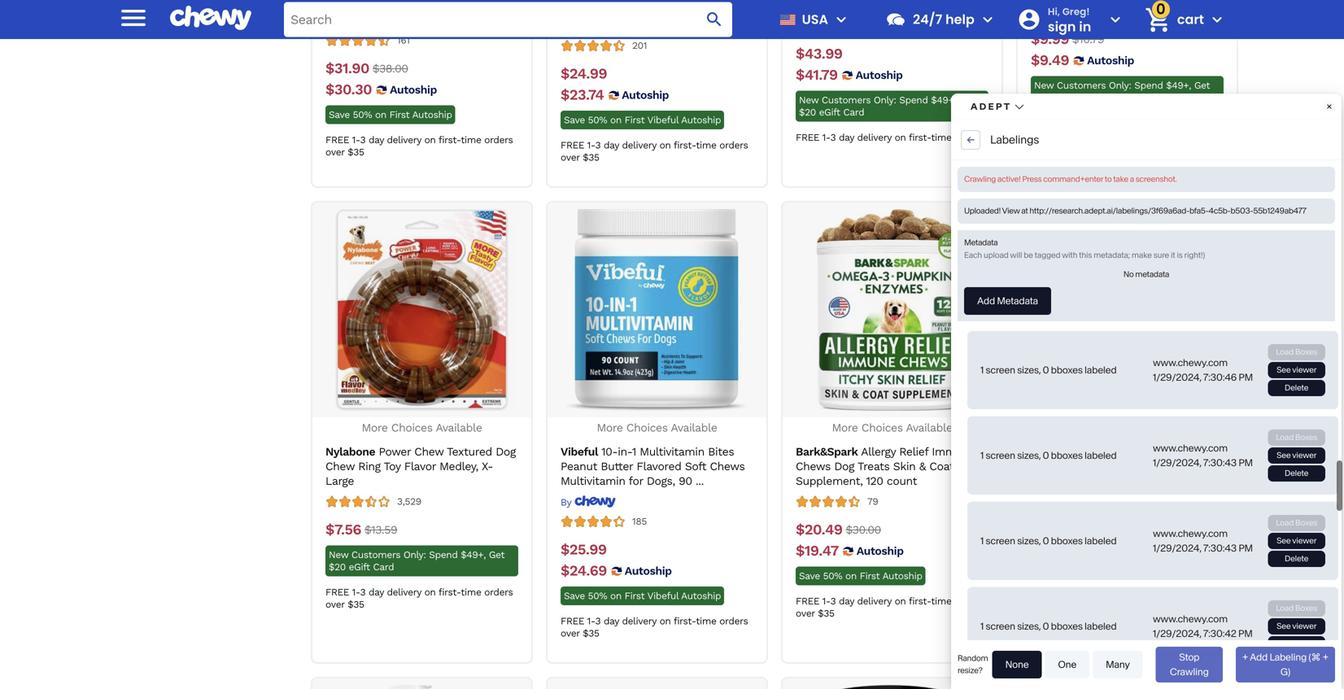 Task type: locate. For each thing, give the bounding box(es) containing it.
more up power
[[362, 421, 388, 435]]

cart
[[1178, 10, 1205, 28]]

2 more choices available from the left
[[597, 421, 718, 435]]

dogs, down flavored
[[647, 475, 675, 488]]

available up 'relief'
[[906, 421, 953, 435]]

for left up
[[1146, 445, 1160, 459]]

in
[[1080, 17, 1092, 36]]

1 chews from the left
[[710, 460, 745, 473]]

chew for for
[[1113, 445, 1142, 459]]

0 vertical spatial save 50% on first autoship
[[329, 109, 452, 121]]

bites
[[708, 445, 734, 459]]

egift down $9.49 text field
[[1055, 92, 1076, 103]]

161
[[397, 35, 410, 46]]

more choices available
[[362, 421, 482, 435], [597, 421, 718, 435], [832, 421, 953, 435]]

dog right textured
[[496, 445, 516, 459]]

1 horizontal spatial dog
[[835, 460, 855, 473]]

first down $38.00 text box
[[390, 109, 410, 121]]

$23.74
[[561, 86, 604, 103]]

0 horizontal spatial available
[[436, 421, 482, 435]]

medley,
[[440, 460, 478, 473]]

autoship
[[1088, 54, 1135, 67], [856, 68, 903, 82], [390, 83, 437, 96], [622, 88, 669, 102], [412, 109, 452, 121], [681, 114, 721, 126], [857, 545, 904, 558], [1092, 545, 1139, 558], [625, 565, 672, 578], [883, 571, 923, 582], [681, 591, 721, 602]]

customers down $9.49 text field
[[1057, 80, 1106, 91]]

1- down $24.69 text field
[[587, 616, 596, 627]]

vibeful 10-in-1 multivitamin bites peanut butter flavored soft chews multivitamin for dogs, 90 count image
[[556, 209, 758, 411]]

2 horizontal spatial available
[[906, 421, 953, 435]]

choices up 1
[[627, 421, 668, 435]]

0 horizontal spatial choices
[[391, 421, 433, 435]]

free 1-3 day delivery on first-time orders
[[796, 132, 984, 143]]

1 horizontal spatial chew
[[415, 445, 444, 459]]

10-in-1 multivitamin bites peanut butter flavored soft chews multivitamin for dogs, 90 ...
[[561, 445, 745, 488]]

supply)
[[1031, 475, 1069, 488]]

$35 down $9.49 text field
[[1054, 129, 1070, 141]]

chew inside plus chew for dogs, up to 25 lbs, (blue box), 6 chews (6-mos. supply)
[[1113, 445, 1142, 459]]

1,231
[[868, 20, 888, 31]]

3 more choices available from the left
[[832, 421, 953, 435]]

1 vertical spatial dog
[[835, 460, 855, 473]]

0 vertical spatial dog
[[496, 445, 516, 459]]

0 horizontal spatial dog
[[496, 445, 516, 459]]

new down $46.16 text field
[[1035, 571, 1054, 582]]

x-
[[482, 460, 493, 473]]

sign
[[1048, 17, 1076, 36]]

multivitamin up flavored
[[640, 445, 705, 459]]

ring
[[358, 460, 381, 473]]

0 vertical spatial dogs,
[[1164, 445, 1192, 459]]

over down $24.69 text field
[[561, 628, 580, 639]]

1 more choices available from the left
[[362, 421, 482, 435]]

50% down "$30.30" text box
[[353, 109, 372, 121]]

free down "$30.30" text box
[[326, 134, 349, 146]]

1 horizontal spatial dogs,
[[1164, 445, 1192, 459]]

1 horizontal spatial more
[[597, 421, 623, 435]]

$31.90 text field
[[326, 60, 369, 78]]

more up the 10-
[[597, 421, 623, 435]]

chew + heal pure wild alaskan omega salmon oil skin & coat liquid supplement for dogs, 16-oz bottle image
[[321, 685, 523, 689]]

1- down $19.47 text field on the bottom right
[[823, 596, 831, 607]]

3 down the '$7.56 $13.59'
[[360, 587, 366, 598]]

1 horizontal spatial available
[[671, 421, 718, 435]]

save down $19.47 text field on the bottom right
[[799, 571, 820, 582]]

only: down 3,529
[[404, 550, 426, 561]]

3 down $24.69 text field
[[596, 616, 601, 627]]

for down butter
[[629, 475, 643, 488]]

more choices available up 1
[[597, 421, 718, 435]]

on
[[375, 109, 387, 121], [610, 114, 622, 126], [1130, 117, 1142, 129], [895, 132, 906, 143], [425, 134, 436, 146], [660, 140, 671, 151], [846, 571, 857, 582], [425, 587, 436, 598], [610, 591, 622, 602], [895, 596, 906, 607], [1096, 608, 1107, 620], [660, 616, 671, 627]]

1 vertical spatial for
[[629, 475, 643, 488]]

save 50% on first autoship
[[329, 109, 452, 121], [799, 571, 923, 582]]

dogs, inside the 10-in-1 multivitamin bites peanut butter flavored soft chews multivitamin for dogs, 90 ...
[[647, 475, 675, 488]]

0 horizontal spatial for
[[629, 475, 643, 488]]

3 available from the left
[[906, 421, 953, 435]]

choices
[[391, 421, 433, 435], [627, 421, 668, 435], [862, 421, 903, 435]]

egift down $41.79 text field at the top right
[[819, 107, 841, 118]]

more choices available up allergy
[[832, 421, 953, 435]]

79
[[868, 496, 879, 508]]

1 horizontal spatial choices
[[627, 421, 668, 435]]

new down $9.49 text field
[[1035, 80, 1054, 91]]

chews inside plus chew for dogs, up to 25 lbs, (blue box), 6 chews (6-mos. supply)
[[1138, 460, 1173, 473]]

185
[[632, 516, 647, 528]]

0 vertical spatial multivitamin
[[640, 445, 705, 459]]

chews inside allergy relief immune chews dog treats skin & coat supplement, 120 count
[[796, 460, 831, 473]]

choices up allergy
[[862, 421, 903, 435]]

chews right "6"
[[1138, 460, 1173, 473]]

card
[[1079, 92, 1100, 103], [844, 107, 865, 118], [373, 562, 394, 573], [1079, 583, 1100, 594]]

2 horizontal spatial more
[[832, 421, 858, 435]]

get
[[1195, 80, 1211, 91], [960, 94, 975, 106], [489, 550, 505, 561], [1195, 571, 1211, 582]]

items image
[[1144, 5, 1173, 34]]

3 down $41.79 text field at the top right
[[831, 132, 836, 143]]

2 horizontal spatial chew
[[1113, 445, 1142, 459]]

1 horizontal spatial more choices available
[[597, 421, 718, 435]]

first down the '185'
[[625, 591, 645, 602]]

1- down "$30.30" text box
[[352, 134, 360, 146]]

save down $24.69 text field
[[564, 591, 585, 602]]

save 50% on first autoship down $38.00 text box
[[329, 109, 452, 121]]

2 save 50% on first vibeful autoship from the top
[[564, 591, 721, 602]]

egift down the '$7.56 $13.59'
[[349, 562, 370, 573]]

new customers only: spend $49+, get $20 egift card down $13.59 text box
[[329, 550, 505, 573]]

0 vertical spatial for
[[1146, 445, 1160, 459]]

3
[[1066, 117, 1071, 129], [831, 132, 836, 143], [360, 134, 366, 146], [596, 140, 601, 151], [360, 587, 366, 598], [831, 596, 836, 607], [596, 616, 601, 627]]

$35 down "$30.30" text box
[[348, 147, 364, 158]]

chews down 'bites'
[[710, 460, 745, 473]]

1 horizontal spatial for
[[1146, 445, 1160, 459]]

textured
[[447, 445, 492, 459]]

treats
[[858, 460, 890, 473]]

available up textured
[[436, 421, 482, 435]]

2 available from the left
[[671, 421, 718, 435]]

1
[[632, 445, 636, 459]]

1 choices from the left
[[391, 421, 433, 435]]

more for bark&spark
[[832, 421, 858, 435]]

6
[[1128, 460, 1135, 473]]

1 horizontal spatial save 50% on first autoship
[[799, 571, 923, 582]]

over down $19.47 text field on the bottom right
[[796, 608, 815, 620]]

for inside plus chew for dogs, up to 25 lbs, (blue box), 6 chews (6-mos. supply)
[[1146, 445, 1160, 459]]

free
[[1031, 117, 1055, 129], [796, 132, 820, 143], [326, 134, 349, 146], [561, 140, 585, 151], [326, 587, 349, 598], [796, 596, 820, 607], [1031, 608, 1055, 620], [561, 616, 585, 627]]

help menu image
[[978, 10, 998, 29]]

201
[[632, 40, 647, 51]]

more up bark&spark
[[832, 421, 858, 435]]

available for soft
[[671, 421, 718, 435]]

new customers only: spend $49+, get $20 egift card up free delivery on first-time orders
[[1035, 571, 1211, 594]]

0 horizontal spatial more choices available
[[362, 421, 482, 435]]

1 more from the left
[[362, 421, 388, 435]]

2 horizontal spatial chews
[[1138, 460, 1173, 473]]

chewy support image
[[886, 9, 907, 30]]

first down 201
[[625, 114, 645, 126]]

0 horizontal spatial dogs,
[[647, 475, 675, 488]]

new down $7.56 text box
[[329, 550, 349, 561]]

greg!
[[1063, 5, 1090, 18]]

$20 down $7.56 text box
[[329, 562, 346, 573]]

mos.
[[1192, 460, 1218, 473]]

plus chew for dogs, up to 25 lbs, (blue box), 6 chews (6-mos. supply)
[[1031, 445, 1223, 488]]

1 available from the left
[[436, 421, 482, 435]]

$20 down $41.79 text field at the top right
[[799, 107, 816, 118]]

more
[[362, 421, 388, 435], [597, 421, 623, 435], [832, 421, 858, 435]]

multivitamin down peanut
[[561, 475, 626, 488]]

in-
[[618, 445, 632, 459]]

free 1-3 day delivery on first-time orders over $35
[[1031, 117, 1219, 141], [326, 134, 513, 158], [561, 140, 748, 163], [326, 587, 513, 611], [796, 596, 984, 620], [561, 616, 748, 639]]

0 horizontal spatial more
[[362, 421, 388, 435]]

$48.59 text field
[[1031, 521, 1078, 539]]

$49+,
[[1167, 80, 1192, 91], [931, 94, 957, 106], [461, 550, 486, 561], [1167, 571, 1192, 582]]

save 50% on first vibeful autoship down $24.69 text field
[[564, 591, 721, 602]]

first-
[[1144, 117, 1167, 129], [909, 132, 932, 143], [439, 134, 461, 146], [674, 140, 696, 151], [439, 587, 461, 598], [909, 596, 932, 607], [1110, 608, 1132, 620], [674, 616, 696, 627]]

new customers only: spend $49+, get $20 egift card
[[1035, 80, 1211, 103], [799, 94, 975, 118], [329, 550, 505, 573], [1035, 571, 1211, 594]]

dogs, inside plus chew for dogs, up to 25 lbs, (blue box), 6 chews (6-mos. supply)
[[1164, 445, 1192, 459]]

chew
[[415, 445, 444, 459], [1113, 445, 1142, 459], [326, 460, 355, 473]]

supplement,
[[796, 475, 863, 488]]

3 more from the left
[[832, 421, 858, 435]]

chews
[[710, 460, 745, 473], [796, 460, 831, 473], [1138, 460, 1173, 473]]

$30.00
[[846, 523, 882, 537]]

dog inside allergy relief immune chews dog treats skin & coat supplement, 120 count
[[835, 460, 855, 473]]

$35 down the '$7.56 $13.59'
[[348, 599, 364, 611]]

$41.79
[[796, 66, 838, 83]]

more for vibeful
[[597, 421, 623, 435]]

3 down $9.49 text field
[[1066, 117, 1071, 129]]

10-
[[602, 445, 618, 459]]

1- down $9.49 text field
[[1058, 117, 1066, 129]]

choices up power
[[391, 421, 433, 435]]

$9.99 $10.79
[[1031, 31, 1105, 48]]

$19.47 text field
[[796, 543, 839, 560]]

card up free delivery on first-time orders
[[1079, 583, 1100, 594]]

time
[[1167, 117, 1187, 129], [932, 132, 952, 143], [461, 134, 482, 146], [696, 140, 717, 151], [461, 587, 482, 598], [932, 596, 952, 607], [1132, 608, 1153, 620], [696, 616, 717, 627]]

dog up supplement,
[[835, 460, 855, 473]]

bark&spark
[[796, 445, 858, 459]]

2 vertical spatial vibeful
[[648, 591, 679, 602]]

2 more from the left
[[597, 421, 623, 435]]

cart menu image
[[1208, 10, 1228, 29]]

$9.49 text field
[[1031, 52, 1070, 70]]

chews down bark&spark
[[796, 460, 831, 473]]

$35
[[1054, 129, 1070, 141], [348, 147, 364, 158], [583, 152, 600, 163], [348, 599, 364, 611], [818, 608, 835, 620], [583, 628, 600, 639]]

2 chews from the left
[[796, 460, 831, 473]]

chew up "6"
[[1113, 445, 1142, 459]]

1,856
[[1103, 496, 1126, 508]]

save 50% on first vibeful autoship
[[564, 114, 721, 126], [564, 591, 721, 602]]

more choices available up power
[[362, 421, 482, 435]]

$48.59 $55.99
[[1031, 521, 1117, 539]]

1 vertical spatial save 50% on first vibeful autoship
[[564, 591, 721, 602]]

$23.74 text field
[[561, 86, 604, 104]]

0 horizontal spatial chews
[[710, 460, 745, 473]]

spend
[[1135, 80, 1164, 91], [900, 94, 928, 106], [429, 550, 458, 561], [1135, 571, 1164, 582]]

available for medley,
[[436, 421, 482, 435]]

1 horizontal spatial chews
[[796, 460, 831, 473]]

for
[[1146, 445, 1160, 459], [629, 475, 643, 488]]

dogs, up (6-
[[1164, 445, 1192, 459]]

choices for relief
[[862, 421, 903, 435]]

chew up 'large'
[[326, 460, 355, 473]]

1 horizontal spatial multivitamin
[[640, 445, 705, 459]]

save 50% on first autoship down $30.00 text field
[[799, 571, 923, 582]]

bark&spark allergy relief immune chews dog treats skin & coat supplement, 120 count image
[[792, 209, 993, 411]]

1 vertical spatial multivitamin
[[561, 475, 626, 488]]

1 vertical spatial dogs,
[[647, 475, 675, 488]]

2 horizontal spatial choices
[[862, 421, 903, 435]]

3 choices from the left
[[862, 421, 903, 435]]

vibeful
[[648, 114, 679, 126], [561, 445, 598, 459], [648, 591, 679, 602]]

1-
[[1058, 117, 1066, 129], [823, 132, 831, 143], [352, 134, 360, 146], [587, 140, 596, 151], [352, 587, 360, 598], [823, 596, 831, 607], [587, 616, 596, 627]]

1- down $23.74 text field
[[587, 140, 596, 151]]

0 vertical spatial save 50% on first vibeful autoship
[[564, 114, 721, 126]]

pethonesty multivitamin 10-in-1 chicken flavored soft chews multivitamin for dogs, 90-count image
[[792, 685, 993, 689]]

2 horizontal spatial more choices available
[[832, 421, 953, 435]]

new
[[1035, 80, 1054, 91], [799, 94, 819, 106], [329, 550, 349, 561], [1035, 571, 1054, 582]]

(6-
[[1177, 460, 1192, 473]]

chew up flavor
[[415, 445, 444, 459]]

$10.79
[[1073, 33, 1105, 46]]

available up 'bites'
[[671, 421, 718, 435]]

chewy home image
[[170, 0, 252, 36]]

heartgard
[[1031, 445, 1084, 459]]

1 save 50% on first vibeful autoship from the top
[[564, 114, 721, 126]]

only:
[[1109, 80, 1132, 91], [874, 94, 897, 106], [404, 550, 426, 561], [1109, 571, 1132, 582]]

usa button
[[773, 0, 851, 39]]

choices for in-
[[627, 421, 668, 435]]

3 chews from the left
[[1138, 460, 1173, 473]]

card up free 1-3 day delivery on first-time orders
[[844, 107, 865, 118]]

2 choices from the left
[[627, 421, 668, 435]]

50% down $23.74 text field
[[588, 114, 607, 126]]



Task type: vqa. For each thing, say whether or not it's contained in the screenshot.
Nutritional Information icon
no



Task type: describe. For each thing, give the bounding box(es) containing it.
$7.56 text field
[[326, 521, 361, 539]]

hi,
[[1048, 5, 1061, 18]]

coat
[[930, 460, 954, 473]]

$43.99 text field
[[796, 45, 843, 63]]

$13.59 text field
[[365, 521, 397, 539]]

save down "$30.30" text box
[[329, 109, 350, 121]]

$24.99 text field
[[561, 65, 607, 83]]

account menu image
[[1106, 10, 1126, 29]]

free down $9.49 text field
[[1031, 117, 1055, 129]]

card down $13.59 text box
[[373, 562, 394, 573]]

relief
[[900, 445, 929, 459]]

free down $19.47 text field on the bottom right
[[796, 596, 820, 607]]

prescription
[[1048, 637, 1101, 649]]

$24.69
[[561, 563, 607, 580]]

$35 down $24.69 text field
[[583, 628, 600, 639]]

free down $41.79 text field at the top right
[[796, 132, 820, 143]]

power chew textured dog chew ring toy flavor medley, x- large
[[326, 445, 516, 488]]

$25.99 text field
[[561, 541, 607, 559]]

customers down $41.79 text field at the top right
[[822, 94, 871, 106]]

skin
[[894, 460, 916, 473]]

power
[[379, 445, 411, 459]]

prescription image
[[1031, 637, 1044, 650]]

$20.49 $30.00
[[796, 521, 882, 539]]

120
[[866, 475, 884, 488]]

menu image
[[117, 1, 150, 34]]

to
[[1213, 445, 1223, 459]]

prescription item
[[1048, 637, 1125, 649]]

$9.99 text field
[[1031, 31, 1070, 48]]

over down "$30.30" text box
[[326, 147, 345, 158]]

$19.47
[[796, 543, 839, 560]]

$25.99
[[561, 541, 607, 559]]

...
[[696, 475, 704, 488]]

more choices available for chew
[[362, 421, 482, 435]]

Product search field
[[284, 2, 733, 37]]

chew for textured
[[415, 445, 444, 459]]

$20.49 text field
[[796, 521, 843, 539]]

$31.90 $38.00
[[326, 60, 408, 77]]

flavor
[[404, 460, 436, 473]]

only: up free 1-3 day delivery on first-time orders
[[874, 94, 897, 106]]

lbs,
[[1047, 460, 1066, 473]]

1 vertical spatial vibeful
[[561, 445, 598, 459]]

24/7
[[913, 10, 943, 28]]

dog inside the power chew textured dog chew ring toy flavor medley, x- large
[[496, 445, 516, 459]]

free down $23.74 text field
[[561, 140, 585, 151]]

choices for chew
[[391, 421, 433, 435]]

$30.30
[[326, 81, 372, 98]]

only: up free delivery on first-time orders
[[1109, 571, 1132, 582]]

$48.59
[[1031, 521, 1078, 539]]

over down $9.49 text field
[[1031, 129, 1051, 141]]

help
[[946, 10, 975, 28]]

new down $41.79 text field at the top right
[[799, 94, 819, 106]]

24/7 help link
[[879, 0, 975, 39]]

$41.79 text field
[[796, 66, 838, 84]]

50% down $24.69 text field
[[588, 591, 607, 602]]

0 vertical spatial vibeful
[[648, 114, 679, 126]]

(blue
[[1069, 460, 1096, 473]]

save down $23.74 text field
[[564, 114, 585, 126]]

up
[[1196, 445, 1209, 459]]

plus
[[1087, 445, 1110, 459]]

1- down $41.79 text field at the top right
[[823, 132, 831, 143]]

1 vertical spatial save 50% on first autoship
[[799, 571, 923, 582]]

free up prescription icon
[[1031, 608, 1055, 620]]

3,529
[[397, 496, 421, 508]]

$55.99
[[1081, 523, 1117, 537]]

$9.49
[[1031, 52, 1070, 69]]

$20 down $9.49 text field
[[1035, 92, 1052, 103]]

menu image
[[832, 10, 851, 29]]

3 down $23.74 text field
[[596, 140, 601, 151]]

$38.00 text field
[[373, 60, 408, 78]]

$31.90
[[326, 60, 369, 77]]

0 horizontal spatial save 50% on first autoship
[[329, 109, 452, 121]]

$20 down $46.16 text field
[[1035, 583, 1052, 594]]

3 down "$30.30" text box
[[360, 134, 366, 146]]

$10.79 text field
[[1073, 31, 1105, 48]]

$35 down $23.74 text field
[[583, 152, 600, 163]]

$24.69 text field
[[561, 563, 607, 580]]

soft
[[685, 460, 707, 473]]

$7.56 $13.59
[[326, 521, 397, 539]]

large
[[326, 475, 354, 488]]

item
[[1104, 637, 1125, 649]]

chews inside the 10-in-1 multivitamin bites peanut butter flavored soft chews multivitamin for dogs, 90 ...
[[710, 460, 745, 473]]

1- down the '$7.56 $13.59'
[[352, 587, 360, 598]]

Search text field
[[284, 2, 733, 37]]

$46.16 text field
[[1031, 543, 1074, 560]]

$46.16
[[1031, 543, 1074, 560]]

0 horizontal spatial multivitamin
[[561, 475, 626, 488]]

flavored
[[637, 460, 682, 473]]

allergy
[[861, 445, 896, 459]]

by link
[[561, 495, 616, 509]]

customers down $46.16 text field
[[1057, 571, 1106, 582]]

nylabone power chew textured dog chew ring toy flavor medley, x-large image
[[321, 209, 523, 411]]

90
[[679, 475, 692, 488]]

over down $23.74 text field
[[561, 152, 580, 163]]

$7.56
[[326, 521, 361, 539]]

$43.99
[[796, 45, 843, 62]]

$30.30 text field
[[326, 81, 372, 99]]

card down $10.79 text field
[[1079, 92, 1100, 103]]

25
[[1031, 460, 1044, 473]]

available for coat
[[906, 421, 953, 435]]

more choices available for relief
[[832, 421, 953, 435]]

free down $7.56 text box
[[326, 587, 349, 598]]

3 down $19.47 text field on the bottom right
[[831, 596, 836, 607]]

more choices available for in-
[[597, 421, 718, 435]]

count
[[887, 475, 917, 488]]

customers down $13.59 text box
[[352, 550, 401, 561]]

only: down account menu icon
[[1109, 80, 1132, 91]]

immune
[[932, 445, 976, 459]]

50% down $19.47 text field on the bottom right
[[823, 571, 843, 582]]

butter
[[601, 460, 633, 473]]

over down $7.56 text box
[[326, 599, 345, 611]]

0 horizontal spatial chew
[[326, 460, 355, 473]]

chewy image
[[574, 495, 616, 508]]

$9.99
[[1031, 31, 1070, 48]]

1,119
[[1103, 5, 1120, 17]]

by
[[561, 497, 571, 508]]

new customers only: spend $49+, get $20 egift card up free 1-3 day delivery on first-time orders
[[799, 94, 975, 118]]

$55.99 text field
[[1081, 521, 1117, 539]]

nylabone
[[326, 445, 375, 459]]

more for nylabone
[[362, 421, 388, 435]]

$38.00
[[373, 62, 408, 75]]

$30.00 text field
[[846, 521, 882, 539]]

$20.49
[[796, 521, 843, 539]]

submit search image
[[705, 10, 724, 29]]

$35 down $19.47 text field on the bottom right
[[818, 608, 835, 620]]

hi, greg! sign in
[[1048, 5, 1092, 36]]

usa
[[802, 10, 829, 28]]

24/7 help
[[913, 10, 975, 28]]

$24.99
[[561, 65, 607, 82]]

free down $24.69 text field
[[561, 616, 585, 627]]

egift down $46.16 text field
[[1055, 583, 1076, 594]]

&
[[920, 460, 926, 473]]

box),
[[1100, 460, 1125, 473]]

free delivery on first-time orders
[[1031, 608, 1184, 620]]

new customers only: spend $49+, get $20 egift card down $10.79 text field
[[1035, 80, 1211, 103]]

$13.59
[[365, 523, 397, 537]]

peanut
[[561, 460, 598, 473]]

cart link
[[1139, 0, 1205, 39]]

for inside the 10-in-1 multivitamin bites peanut butter flavored soft chews multivitamin for dogs, 90 ...
[[629, 475, 643, 488]]

allergy relief immune chews dog treats skin & coat supplement, 120 count
[[796, 445, 976, 488]]

first down $30.00 text field
[[860, 571, 880, 582]]

toy
[[384, 460, 401, 473]]



